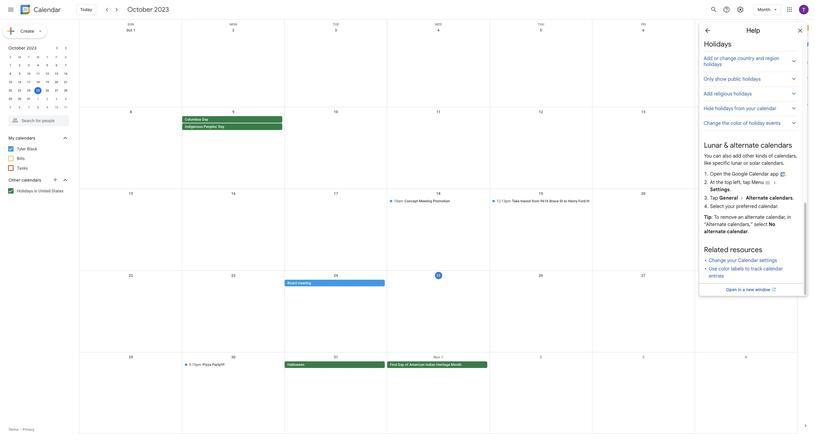 Task type: describe. For each thing, give the bounding box(es) containing it.
2 t from the left
[[46, 56, 48, 59]]

21 element
[[62, 79, 69, 86]]

pizza
[[203, 363, 211, 368]]

19 inside "element"
[[46, 81, 49, 84]]

f
[[56, 56, 57, 59]]

1 up 15 'element'
[[9, 64, 11, 67]]

21 inside row group
[[64, 81, 67, 84]]

holidays
[[17, 189, 33, 194]]

heritage
[[437, 363, 451, 368]]

1 vertical spatial 15
[[129, 192, 133, 196]]

november 10 element
[[53, 104, 60, 111]]

26 inside the october 2023 grid
[[46, 89, 49, 92]]

1 horizontal spatial 24
[[334, 274, 338, 278]]

indigenous
[[185, 125, 203, 129]]

row group containing 1
[[6, 61, 70, 112]]

1 vertical spatial 21
[[744, 192, 749, 196]]

10 inside "element"
[[55, 106, 58, 109]]

create
[[20, 29, 34, 34]]

1 vertical spatial october
[[8, 45, 26, 51]]

tue
[[333, 23, 339, 26]]

november 5 element
[[7, 104, 14, 111]]

november 3 element
[[53, 96, 60, 103]]

november 7 element
[[25, 104, 32, 111]]

14 element
[[62, 70, 69, 78]]

1 vertical spatial 19
[[539, 192, 543, 196]]

oct 1
[[127, 28, 136, 32]]

12:13pm
[[497, 200, 511, 204]]

1 horizontal spatial 20
[[642, 192, 646, 196]]

6 for 1
[[56, 64, 57, 67]]

17 element
[[25, 79, 32, 86]]

11 for october 2023
[[36, 72, 40, 76]]

31 for nov 1
[[334, 356, 338, 360]]

day for first
[[398, 363, 404, 368]]

19 element
[[44, 79, 51, 86]]

2 vertical spatial 6
[[19, 106, 20, 109]]

privacy link
[[23, 428, 34, 433]]

main drawer image
[[7, 6, 14, 13]]

18 inside row group
[[36, 81, 40, 84]]

16 element
[[16, 79, 23, 86]]

22 inside row group
[[9, 89, 12, 92]]

columbus
[[185, 118, 201, 122]]

1 t from the left
[[28, 56, 30, 59]]

take
[[512, 200, 520, 204]]

today
[[80, 7, 92, 12]]

black
[[27, 147, 37, 152]]

1 vertical spatial day
[[218, 125, 224, 129]]

28 element
[[62, 87, 69, 94]]

1 vertical spatial 25
[[437, 274, 441, 278]]

nov
[[434, 356, 441, 360]]

15 inside 'element'
[[9, 81, 12, 84]]

terms link
[[8, 428, 19, 433]]

9 inside november 9 element
[[46, 106, 48, 109]]

0 vertical spatial october 2023
[[127, 5, 169, 14]]

row containing s
[[6, 53, 70, 61]]

my calendars
[[8, 136, 35, 141]]

henry
[[568, 200, 578, 204]]

meeting
[[298, 281, 311, 286]]

Search for people text field
[[12, 116, 65, 126]]

1 vertical spatial 28
[[744, 274, 749, 278]]

30 for nov 1
[[231, 356, 236, 360]]

10am concept meeting promotion
[[394, 200, 450, 204]]

today button
[[76, 2, 96, 17]]

promotion
[[433, 200, 450, 204]]

wed
[[435, 23, 442, 26]]

10am
[[394, 200, 404, 204]]

5 for oct 1
[[540, 28, 542, 32]]

november 11 element
[[62, 104, 69, 111]]

1 horizontal spatial 16
[[231, 192, 236, 196]]

23 element
[[16, 87, 23, 94]]

from
[[532, 200, 540, 204]]

to
[[564, 200, 567, 204]]

25, today element
[[34, 87, 42, 94]]

1 horizontal spatial 27
[[642, 274, 646, 278]]

24 inside row group
[[27, 89, 31, 92]]

7 for 1
[[65, 64, 67, 67]]

14 for sun
[[744, 110, 749, 114]]

29 for 1
[[9, 97, 12, 101]]

m
[[18, 56, 21, 59]]

of
[[405, 363, 409, 368]]

support image
[[724, 6, 731, 13]]

cell containing columbus day
[[182, 116, 285, 131]]

columbus day indigenous peoples' day
[[185, 118, 224, 129]]

board
[[288, 281, 297, 286]]

1 s from the left
[[9, 56, 11, 59]]

calendars for other calendars
[[22, 178, 41, 183]]

november 4 element
[[62, 96, 69, 103]]

27 inside row group
[[55, 89, 58, 92]]

1 horizontal spatial october
[[127, 5, 153, 14]]

22 inside 'grid'
[[129, 274, 133, 278]]

11 inside "element"
[[64, 106, 67, 109]]

tyler
[[17, 147, 26, 152]]

brace
[[550, 200, 559, 204]]

peoples'
[[204, 125, 217, 129]]

29 element
[[7, 96, 14, 103]]

st
[[560, 200, 563, 204]]

5 for 1
[[46, 64, 48, 67]]

hospital
[[587, 200, 601, 204]]

grid containing oct 1
[[79, 20, 798, 435]]

13 element
[[53, 70, 60, 78]]

13 for sun
[[642, 110, 646, 114]]

w
[[37, 56, 39, 59]]

1 vertical spatial 23
[[231, 274, 236, 278]]

2 vertical spatial 5
[[9, 106, 11, 109]]

0 horizontal spatial october 2023
[[8, 45, 37, 51]]

transit
[[521, 200, 531, 204]]

9 for sun
[[233, 110, 235, 114]]

6 for oct 1
[[643, 28, 645, 32]]

9616
[[541, 200, 549, 204]]

2 s from the left
[[65, 56, 67, 59]]

16 inside row group
[[18, 81, 21, 84]]

terms
[[8, 428, 19, 433]]

1 down 25, today element
[[37, 97, 39, 101]]

row containing sun
[[80, 20, 798, 26]]

5:15pm pizza party!!!!
[[189, 363, 225, 368]]

month inside button
[[451, 363, 462, 368]]

30 element
[[16, 96, 23, 103]]

row containing 1
[[6, 61, 70, 70]]

month inside 'popup button'
[[758, 7, 771, 12]]

8 for sun
[[130, 110, 132, 114]]

november 9 element
[[44, 104, 51, 111]]

1 vertical spatial 18
[[437, 192, 441, 196]]



Task type: vqa. For each thing, say whether or not it's contained in the screenshot.
the bottom 7
yes



Task type: locate. For each thing, give the bounding box(es) containing it.
12:13pm take transit from 9616 brace st to henry ford hospital
[[497, 200, 601, 204]]

0 vertical spatial 7
[[745, 28, 748, 32]]

0 horizontal spatial 18
[[36, 81, 40, 84]]

1 horizontal spatial s
[[65, 56, 67, 59]]

1 vertical spatial 22
[[129, 274, 133, 278]]

october up "m"
[[8, 45, 26, 51]]

0 horizontal spatial 29
[[9, 97, 12, 101]]

0 vertical spatial 26
[[46, 89, 49, 92]]

4
[[438, 28, 440, 32], [37, 64, 39, 67], [65, 97, 67, 101], [745, 356, 748, 360]]

sun
[[128, 23, 134, 26]]

11 for sun
[[437, 110, 441, 114]]

0 horizontal spatial october
[[8, 45, 26, 51]]

0 horizontal spatial 16
[[18, 81, 21, 84]]

25 inside cell
[[36, 89, 40, 92]]

board meeting button
[[285, 280, 385, 287]]

s
[[9, 56, 11, 59], [65, 56, 67, 59]]

calendar heading
[[32, 6, 61, 14]]

13 for october 2023
[[55, 72, 58, 76]]

30 inside row group
[[18, 97, 21, 101]]

first day of american indian heritage month
[[390, 363, 462, 368]]

1 vertical spatial 14
[[744, 110, 749, 114]]

0 horizontal spatial 26
[[46, 89, 49, 92]]

0 horizontal spatial 9
[[19, 72, 20, 76]]

22 element
[[7, 87, 14, 94]]

1 horizontal spatial month
[[758, 7, 771, 12]]

12 inside row group
[[46, 72, 49, 76]]

1 vertical spatial 16
[[231, 192, 236, 196]]

settings menu image
[[737, 6, 745, 13]]

0 vertical spatial 22
[[9, 89, 12, 92]]

5 down '29' element
[[9, 106, 11, 109]]

party!!!!
[[212, 363, 225, 368]]

25 cell
[[33, 87, 43, 95]]

other calendars button
[[1, 176, 75, 185]]

23
[[18, 89, 21, 92], [231, 274, 236, 278]]

29 inside row group
[[9, 97, 12, 101]]

0 horizontal spatial 7
[[28, 106, 30, 109]]

tab list
[[798, 20, 815, 418]]

7 for oct 1
[[745, 28, 748, 32]]

my calendars list
[[1, 144, 75, 173]]

31
[[27, 97, 31, 101], [334, 356, 338, 360]]

in
[[34, 189, 37, 194]]

2 horizontal spatial 5
[[540, 28, 542, 32]]

6 down f
[[56, 64, 57, 67]]

1 horizontal spatial day
[[218, 125, 224, 129]]

1 horizontal spatial 31
[[334, 356, 338, 360]]

0 vertical spatial 5
[[540, 28, 542, 32]]

1 vertical spatial 17
[[334, 192, 338, 196]]

22
[[9, 89, 12, 92], [129, 274, 133, 278]]

24 element
[[25, 87, 32, 94]]

1 horizontal spatial 14
[[744, 110, 749, 114]]

31 element
[[25, 96, 32, 103]]

5 down thu
[[540, 28, 542, 32]]

1 vertical spatial 13
[[642, 110, 646, 114]]

2
[[233, 28, 235, 32], [19, 64, 20, 67], [46, 97, 48, 101], [540, 356, 542, 360]]

november 8 element
[[34, 104, 42, 111]]

1 horizontal spatial 2023
[[154, 5, 169, 14]]

month right the settings menu icon
[[758, 7, 771, 12]]

26 element
[[44, 87, 51, 94]]

1 vertical spatial 24
[[334, 274, 338, 278]]

6 down 30 element
[[19, 106, 20, 109]]

day for columbus
[[202, 118, 208, 122]]

12
[[46, 72, 49, 76], [539, 110, 543, 114]]

tyler black
[[17, 147, 37, 152]]

s right f
[[65, 56, 67, 59]]

2 horizontal spatial 9
[[233, 110, 235, 114]]

27
[[55, 89, 58, 92], [642, 274, 646, 278]]

1 vertical spatial 12
[[539, 110, 543, 114]]

15 element
[[7, 79, 14, 86]]

first
[[390, 363, 397, 368]]

0 vertical spatial 27
[[55, 89, 58, 92]]

thu
[[538, 23, 545, 26]]

10
[[27, 72, 31, 76], [55, 106, 58, 109], [334, 110, 338, 114]]

24 down 17 element
[[27, 89, 31, 92]]

11
[[36, 72, 40, 76], [64, 106, 67, 109], [437, 110, 441, 114]]

0 vertical spatial 19
[[46, 81, 49, 84]]

1 vertical spatial 2023
[[27, 45, 37, 51]]

nov 1
[[434, 356, 444, 360]]

oct
[[127, 28, 132, 32]]

0 horizontal spatial 21
[[64, 81, 67, 84]]

9 for october 2023
[[19, 72, 20, 76]]

0 horizontal spatial t
[[28, 56, 30, 59]]

fri
[[642, 23, 646, 26]]

20 element
[[53, 79, 60, 86]]

0 vertical spatial 10
[[27, 72, 31, 76]]

0 vertical spatial 15
[[9, 81, 12, 84]]

0 vertical spatial 30
[[18, 97, 21, 101]]

october 2023 grid
[[6, 53, 70, 112]]

t
[[28, 56, 30, 59], [46, 56, 48, 59]]

t left w
[[28, 56, 30, 59]]

23 inside 'element'
[[18, 89, 21, 92]]

8 for october 2023
[[9, 72, 11, 76]]

1 vertical spatial month
[[451, 363, 462, 368]]

ford
[[579, 200, 586, 204]]

5
[[540, 28, 542, 32], [46, 64, 48, 67], [9, 106, 11, 109]]

18 element
[[34, 79, 42, 86]]

1 horizontal spatial t
[[46, 56, 48, 59]]

9 inside 'grid'
[[233, 110, 235, 114]]

0 horizontal spatial 30
[[18, 97, 21, 101]]

1 vertical spatial 26
[[539, 274, 543, 278]]

grid
[[79, 20, 798, 435]]

october 2023 up 'sun' in the left of the page
[[127, 5, 169, 14]]

1 vertical spatial 20
[[642, 192, 646, 196]]

board meeting
[[288, 281, 311, 286]]

9 up 16 element
[[19, 72, 20, 76]]

month
[[758, 7, 771, 12], [451, 363, 462, 368]]

1 horizontal spatial 21
[[744, 192, 749, 196]]

3
[[335, 28, 337, 32], [28, 64, 30, 67], [56, 97, 57, 101], [643, 356, 645, 360]]

cell
[[80, 116, 182, 131], [182, 116, 285, 131], [285, 116, 387, 131], [490, 116, 593, 131], [593, 116, 695, 131], [695, 116, 798, 131], [80, 198, 182, 206], [182, 198, 285, 206], [285, 198, 387, 206], [593, 198, 695, 206], [695, 198, 798, 206], [80, 280, 182, 287], [182, 280, 285, 287], [387, 280, 490, 287], [490, 280, 593, 287], [593, 280, 695, 287], [695, 280, 798, 287], [80, 362, 182, 369], [490, 362, 593, 369], [593, 362, 695, 369]]

9
[[19, 72, 20, 76], [46, 106, 48, 109], [233, 110, 235, 114]]

0 vertical spatial 8
[[9, 72, 11, 76]]

2 vertical spatial 10
[[334, 110, 338, 114]]

18 down 11 element
[[36, 81, 40, 84]]

1 vertical spatial 27
[[642, 274, 646, 278]]

holidays in united states
[[17, 189, 64, 194]]

american
[[410, 363, 425, 368]]

2 horizontal spatial 7
[[745, 28, 748, 32]]

0 vertical spatial 25
[[36, 89, 40, 92]]

10 for sun
[[334, 110, 338, 114]]

november 6 element
[[16, 104, 23, 111]]

0 horizontal spatial month
[[451, 363, 462, 368]]

day
[[202, 118, 208, 122], [218, 125, 224, 129], [398, 363, 404, 368]]

tasks
[[17, 166, 28, 171]]

0 vertical spatial month
[[758, 7, 771, 12]]

privacy
[[23, 428, 34, 433]]

1 horizontal spatial 10
[[55, 106, 58, 109]]

20
[[55, 81, 58, 84], [642, 192, 646, 196]]

0 horizontal spatial 24
[[27, 89, 31, 92]]

meeting
[[419, 200, 432, 204]]

columbus day button
[[182, 116, 283, 123]]

2 horizontal spatial day
[[398, 363, 404, 368]]

0 vertical spatial 31
[[27, 97, 31, 101]]

19 up 9616
[[539, 192, 543, 196]]

14 inside row group
[[64, 72, 67, 76]]

november 2 element
[[44, 96, 51, 103]]

1 horizontal spatial 5
[[46, 64, 48, 67]]

october up 'sun' in the left of the page
[[127, 5, 153, 14]]

indigenous peoples' day button
[[182, 124, 283, 130]]

26
[[46, 89, 49, 92], [539, 274, 543, 278]]

0 horizontal spatial 31
[[27, 97, 31, 101]]

mon
[[230, 23, 237, 26]]

20 inside row group
[[55, 81, 58, 84]]

5 up '12' element
[[46, 64, 48, 67]]

t left f
[[46, 56, 48, 59]]

0 horizontal spatial s
[[9, 56, 11, 59]]

0 horizontal spatial 17
[[27, 81, 31, 84]]

1 vertical spatial 29
[[129, 356, 133, 360]]

other
[[8, 178, 21, 183]]

28 inside row group
[[64, 89, 67, 92]]

1 horizontal spatial 19
[[539, 192, 543, 196]]

1 horizontal spatial 17
[[334, 192, 338, 196]]

november 1 element
[[34, 96, 42, 103]]

18
[[36, 81, 40, 84], [437, 192, 441, 196]]

1
[[133, 28, 136, 32], [9, 64, 11, 67], [37, 97, 39, 101], [441, 356, 444, 360]]

halloween
[[288, 363, 305, 368]]

0 horizontal spatial 27
[[55, 89, 58, 92]]

calendar
[[34, 6, 61, 14]]

terms – privacy
[[8, 428, 34, 433]]

0 vertical spatial 2023
[[154, 5, 169, 14]]

2023
[[154, 5, 169, 14], [27, 45, 37, 51]]

6
[[643, 28, 645, 32], [56, 64, 57, 67], [19, 106, 20, 109]]

day up peoples' on the left top
[[202, 118, 208, 122]]

None search field
[[0, 113, 75, 126]]

my
[[8, 136, 15, 141]]

1 horizontal spatial 26
[[539, 274, 543, 278]]

united
[[39, 189, 51, 194]]

calendars for my calendars
[[16, 136, 35, 141]]

0 vertical spatial 21
[[64, 81, 67, 84]]

my calendars button
[[1, 134, 75, 143]]

1 horizontal spatial 12
[[539, 110, 543, 114]]

calendars up 'in'
[[22, 178, 41, 183]]

0 horizontal spatial 2023
[[27, 45, 37, 51]]

day left the of
[[398, 363, 404, 368]]

add other calendars image
[[52, 177, 58, 183]]

31 inside row group
[[27, 97, 31, 101]]

25
[[36, 89, 40, 92], [437, 274, 441, 278]]

row group
[[6, 61, 70, 112]]

2 vertical spatial 8
[[130, 110, 132, 114]]

bills
[[17, 156, 25, 161]]

21
[[64, 81, 67, 84], [744, 192, 749, 196]]

0 horizontal spatial 22
[[9, 89, 12, 92]]

1 vertical spatial calendars
[[22, 178, 41, 183]]

31 down 24 element
[[27, 97, 31, 101]]

calendars
[[16, 136, 35, 141], [22, 178, 41, 183]]

1 vertical spatial 9
[[46, 106, 48, 109]]

calendar element
[[19, 4, 61, 17]]

month right heritage
[[451, 363, 462, 368]]

7
[[745, 28, 748, 32], [65, 64, 67, 67], [28, 106, 30, 109]]

1 horizontal spatial 18
[[437, 192, 441, 196]]

13
[[55, 72, 58, 76], [642, 110, 646, 114]]

2 vertical spatial day
[[398, 363, 404, 368]]

2 vertical spatial 7
[[28, 106, 30, 109]]

halloween button
[[285, 362, 385, 369]]

8
[[9, 72, 11, 76], [37, 106, 39, 109], [130, 110, 132, 114]]

10 element
[[25, 70, 32, 78]]

october
[[127, 5, 153, 14], [8, 45, 26, 51]]

2 vertical spatial 11
[[437, 110, 441, 114]]

9 up columbus day button
[[233, 110, 235, 114]]

18 up promotion
[[437, 192, 441, 196]]

row containing oct 1
[[80, 26, 798, 107]]

31 for 1
[[27, 97, 31, 101]]

5:15pm
[[189, 363, 201, 368]]

12 for sun
[[539, 110, 543, 114]]

0 vertical spatial 20
[[55, 81, 58, 84]]

october 2023 up "m"
[[8, 45, 37, 51]]

12 element
[[44, 70, 51, 78]]

1 right oct
[[133, 28, 136, 32]]

row
[[80, 20, 798, 26], [80, 26, 798, 107], [6, 53, 70, 61], [6, 61, 70, 70], [6, 70, 70, 78], [6, 78, 70, 87], [6, 87, 70, 95], [6, 95, 70, 103], [6, 103, 70, 112], [80, 107, 798, 189], [80, 189, 798, 271], [80, 271, 798, 353], [80, 353, 798, 435]]

0 horizontal spatial 5
[[9, 106, 11, 109]]

27 element
[[53, 87, 60, 94]]

indian
[[426, 363, 436, 368]]

–
[[19, 428, 22, 433]]

24 up board meeting button
[[334, 274, 338, 278]]

8 inside "element"
[[37, 106, 39, 109]]

1 vertical spatial 7
[[65, 64, 67, 67]]

row containing 5
[[6, 103, 70, 112]]

31 up halloween button
[[334, 356, 338, 360]]

1 horizontal spatial 15
[[129, 192, 133, 196]]

2 horizontal spatial 11
[[437, 110, 441, 114]]

11 element
[[34, 70, 42, 78]]

0 vertical spatial 13
[[55, 72, 58, 76]]

1 vertical spatial 31
[[334, 356, 338, 360]]

14 for october 2023
[[64, 72, 67, 76]]

16
[[18, 81, 21, 84], [231, 192, 236, 196]]

17
[[27, 81, 31, 84], [334, 192, 338, 196]]

29 for nov 1
[[129, 356, 133, 360]]

day right peoples' on the left top
[[218, 125, 224, 129]]

9 down november 2 element at the left top
[[46, 106, 48, 109]]

create button
[[2, 24, 47, 39]]

first day of american indian heritage month button
[[387, 362, 488, 369]]

1 horizontal spatial 30
[[231, 356, 236, 360]]

2 horizontal spatial 10
[[334, 110, 338, 114]]

30 for 1
[[18, 97, 21, 101]]

0 horizontal spatial 10
[[27, 72, 31, 76]]

12 for october 2023
[[46, 72, 49, 76]]

0 vertical spatial 14
[[64, 72, 67, 76]]

24
[[27, 89, 31, 92], [334, 274, 338, 278]]

concept
[[405, 200, 418, 204]]

october 2023
[[127, 5, 169, 14], [8, 45, 37, 51]]

0 horizontal spatial 6
[[19, 106, 20, 109]]

s left "m"
[[9, 56, 11, 59]]

0 horizontal spatial 14
[[64, 72, 67, 76]]

month button
[[754, 2, 782, 17]]

0 vertical spatial october
[[127, 5, 153, 14]]

states
[[52, 189, 64, 194]]

1 right nov
[[441, 356, 444, 360]]

column header
[[695, 20, 798, 26]]

1 vertical spatial 8
[[37, 106, 39, 109]]

0 horizontal spatial day
[[202, 118, 208, 122]]

6 down fri
[[643, 28, 645, 32]]

19 down '12' element
[[46, 81, 49, 84]]

other calendars
[[8, 178, 41, 183]]

1 vertical spatial october 2023
[[8, 45, 37, 51]]

calendars up tyler black
[[16, 136, 35, 141]]

13 inside row group
[[55, 72, 58, 76]]

10 for october 2023
[[27, 72, 31, 76]]

17 inside the october 2023 grid
[[27, 81, 31, 84]]

day inside first day of american indian heritage month button
[[398, 363, 404, 368]]



